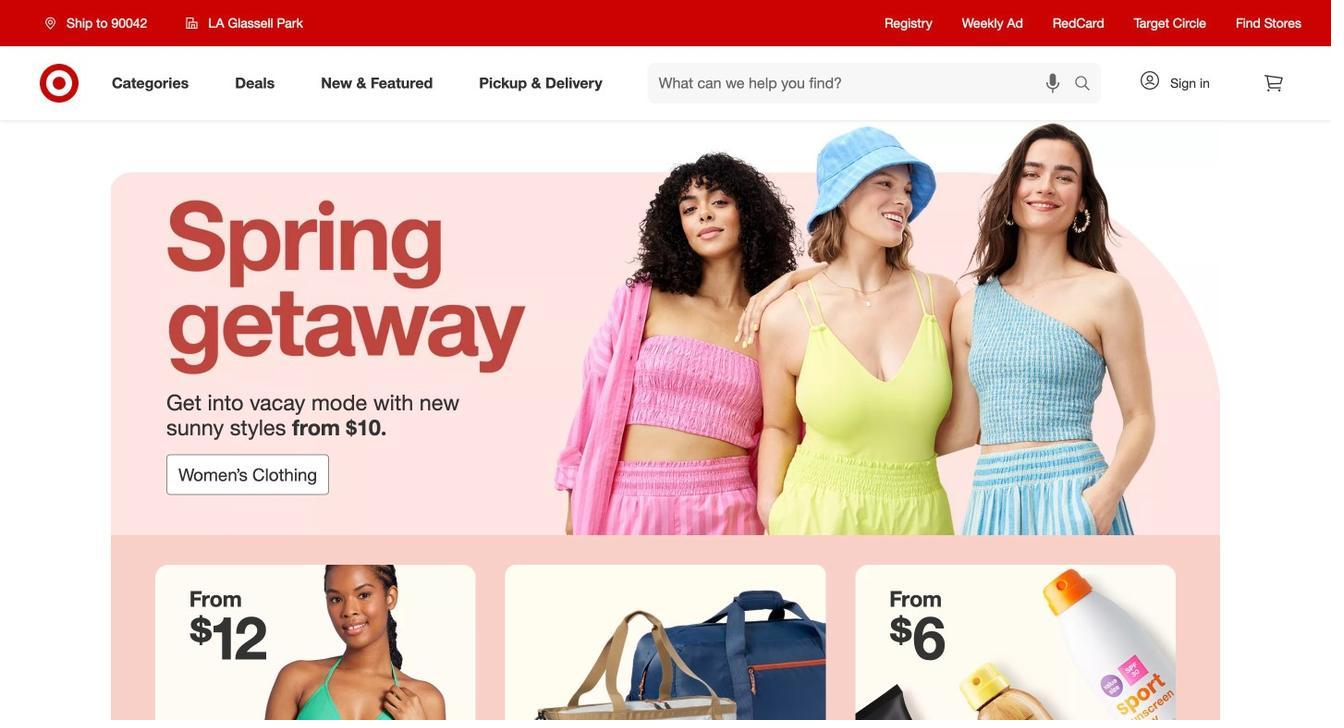 Task type: describe. For each thing, give the bounding box(es) containing it.
spring getaway image
[[111, 120, 1221, 536]]



Task type: locate. For each thing, give the bounding box(es) containing it.
What can we help you find? suggestions appear below search field
[[648, 63, 1079, 104]]



Task type: vqa. For each thing, say whether or not it's contained in the screenshot.
$5.00
no



